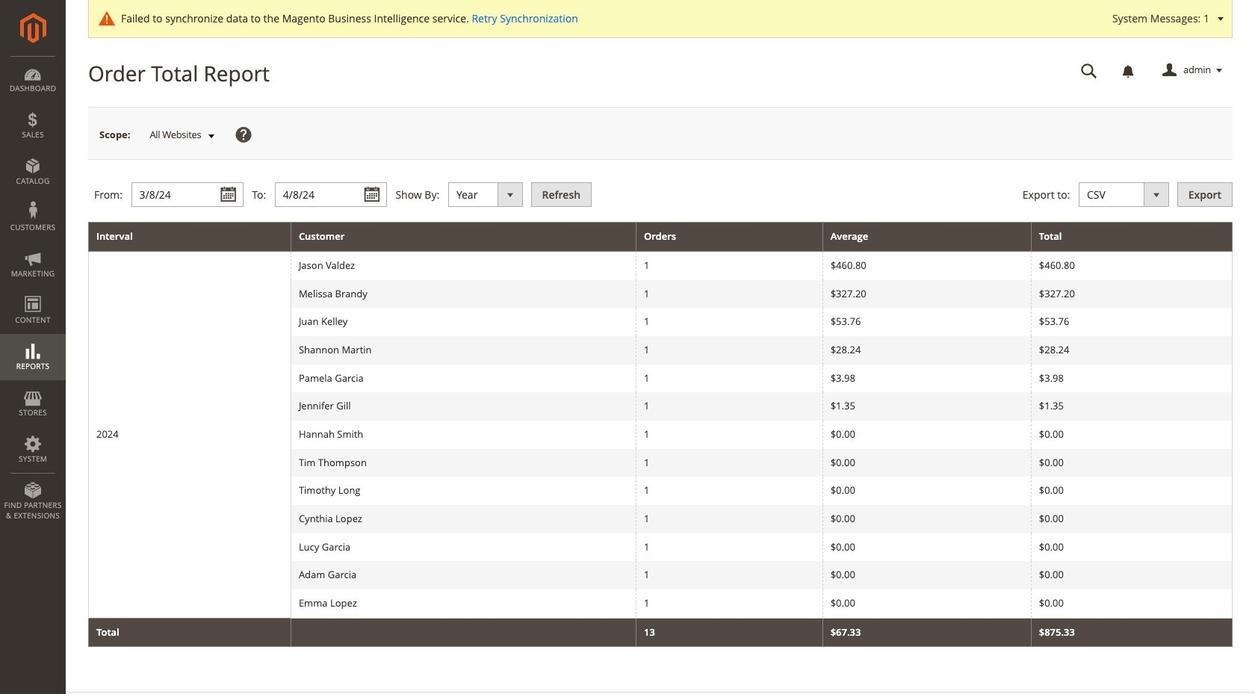 Task type: locate. For each thing, give the bounding box(es) containing it.
menu bar
[[0, 56, 66, 529]]

magento admin panel image
[[20, 13, 46, 43]]

None text field
[[1071, 58, 1109, 84], [131, 183, 243, 207], [275, 183, 387, 207], [1071, 58, 1109, 84], [131, 183, 243, 207], [275, 183, 387, 207]]



